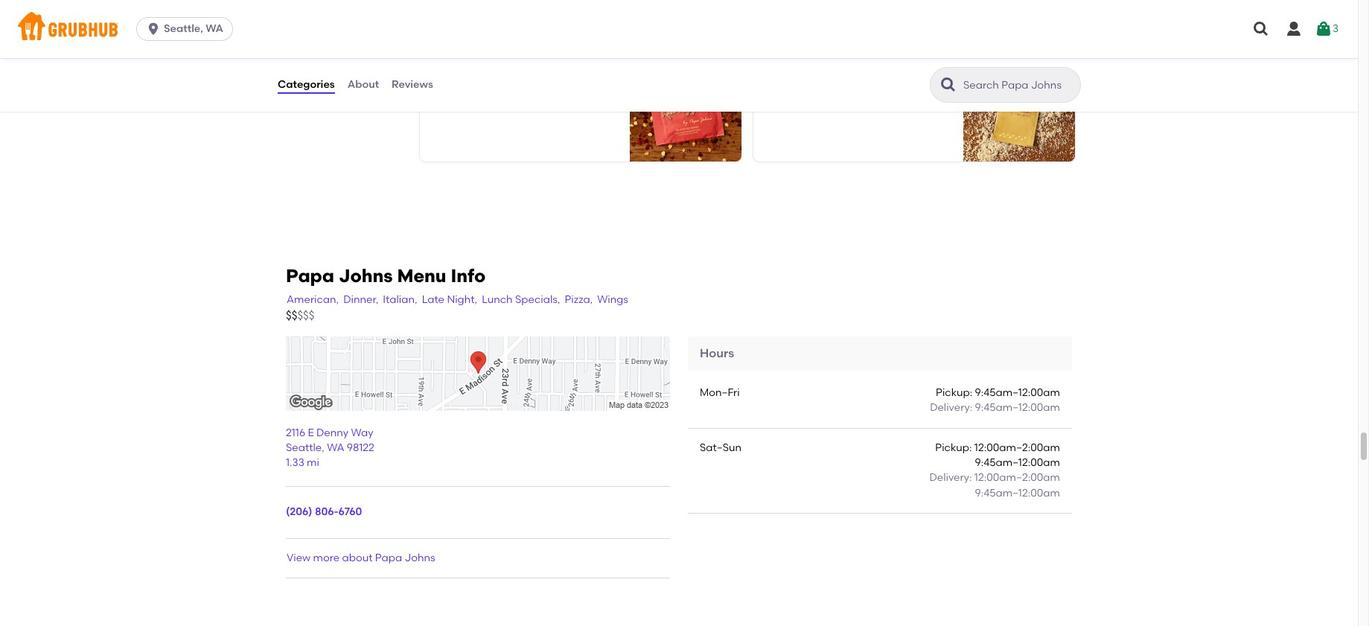 Task type: vqa. For each thing, say whether or not it's contained in the screenshot.
American, Dinner, Italian, Late Night, Lunch Specials, Pizza, Wings
yes



Task type: locate. For each thing, give the bounding box(es) containing it.
1 vertical spatial johns
[[405, 552, 435, 564]]

0 horizontal spatial svg image
[[146, 22, 161, 36]]

0 horizontal spatial papa
[[286, 265, 334, 287]]

mon–fri
[[700, 387, 740, 399]]

,
[[322, 442, 325, 454]]

1 horizontal spatial svg image
[[1285, 20, 1303, 38]]

3 9:45am–12:00am from the top
[[975, 456, 1060, 469]]

hours
[[700, 346, 734, 360]]

1 horizontal spatial svg image
[[1315, 20, 1333, 38]]

0 vertical spatial pickup:
[[936, 387, 973, 399]]

johns
[[339, 265, 393, 287], [405, 552, 435, 564]]

johns right about
[[405, 552, 435, 564]]

info
[[451, 265, 486, 287]]

0 horizontal spatial johns
[[339, 265, 393, 287]]

view
[[287, 552, 311, 564]]

0 horizontal spatial svg image
[[1253, 20, 1270, 38]]

0 vertical spatial wa
[[206, 22, 223, 35]]

categories
[[278, 78, 335, 91]]

seattle
[[286, 442, 322, 454]]

night,
[[447, 293, 477, 306]]

main navigation navigation
[[0, 0, 1358, 58]]

pickup: 12:00am–2:00am 9:45am–12:00am delivery: 12:00am–2:00am 9:45am–12:00am
[[930, 441, 1060, 499]]

pickup:
[[936, 387, 973, 399], [936, 441, 972, 454]]

1 horizontal spatial johns
[[405, 552, 435, 564]]

1 vertical spatial wa
[[327, 442, 344, 454]]

0 horizontal spatial wa
[[206, 22, 223, 35]]

papa
[[286, 265, 334, 287], [375, 552, 402, 564]]

wa inside 2116 e denny way seattle , wa 98122 1.33 mi
[[327, 442, 344, 454]]

about
[[348, 78, 379, 91]]

denny
[[316, 427, 349, 439]]

crushed red pepper
[[429, 75, 534, 87]]

dinner,
[[343, 293, 379, 306]]

lunch specials, button
[[481, 292, 561, 308]]

johns up dinner,
[[339, 265, 393, 287]]

6760
[[338, 506, 362, 519]]

about
[[342, 552, 373, 564]]

wa right seattle,
[[206, 22, 223, 35]]

papa up american,
[[286, 265, 334, 287]]

2116 e denny way seattle , wa 98122 1.33 mi
[[286, 427, 374, 469]]

12:00am–2:00am
[[975, 441, 1060, 454], [975, 472, 1060, 484]]

0 vertical spatial 12:00am–2:00am
[[975, 441, 1060, 454]]

1 vertical spatial papa
[[375, 552, 402, 564]]

dinner, button
[[343, 292, 379, 308]]

1 horizontal spatial wa
[[327, 442, 344, 454]]

wings
[[597, 293, 628, 306]]

crushed red pepper image
[[630, 65, 742, 162]]

svg image inside 'seattle, wa' button
[[146, 22, 161, 36]]

red
[[475, 75, 495, 87]]

1 9:45am–12:00am from the top
[[975, 387, 1060, 399]]

parmesan cheese image
[[964, 65, 1075, 162]]

wa right ,
[[327, 442, 344, 454]]

pickup: inside pickup: 9:45am–12:00am delivery: 9:45am–12:00am
[[936, 387, 973, 399]]

late
[[422, 293, 445, 306]]

svg image inside 3 button
[[1315, 20, 1333, 38]]

(206)
[[286, 506, 312, 519]]

papa right about
[[375, 552, 402, 564]]

3 button
[[1315, 16, 1339, 42]]

specials,
[[515, 293, 560, 306]]

pepper
[[497, 75, 534, 87]]

9:45am–12:00am
[[975, 387, 1060, 399], [975, 402, 1060, 414], [975, 456, 1060, 469], [975, 487, 1060, 499]]

(206) 806-6760
[[286, 506, 362, 519]]

2116
[[286, 427, 305, 439]]

pizza,
[[565, 293, 593, 306]]

pickup: 9:45am–12:00am delivery: 9:45am–12:00am
[[930, 387, 1060, 414]]

4 9:45am–12:00am from the top
[[975, 487, 1060, 499]]

1 vertical spatial delivery:
[[930, 472, 972, 484]]

pickup: inside pickup: 12:00am–2:00am 9:45am–12:00am delivery: 12:00am–2:00am 9:45am–12:00am
[[936, 441, 972, 454]]

wa
[[206, 22, 223, 35], [327, 442, 344, 454]]

italian,
[[383, 293, 417, 306]]

1 vertical spatial pickup:
[[936, 441, 972, 454]]

1 12:00am–2:00am from the top
[[975, 441, 1060, 454]]

more
[[313, 552, 340, 564]]

1 vertical spatial 12:00am–2:00am
[[975, 472, 1060, 484]]

svg image
[[1315, 20, 1333, 38], [146, 22, 161, 36]]

+
[[1063, 75, 1069, 87]]

0 vertical spatial delivery:
[[930, 402, 973, 414]]

svg image
[[1253, 20, 1270, 38], [1285, 20, 1303, 38]]

delivery:
[[930, 402, 973, 414], [930, 472, 972, 484]]

2 12:00am–2:00am from the top
[[975, 472, 1060, 484]]

1.33
[[286, 457, 304, 469]]



Task type: describe. For each thing, give the bounding box(es) containing it.
2 9:45am–12:00am from the top
[[975, 402, 1060, 414]]

way
[[351, 427, 373, 439]]

$0.20
[[1035, 75, 1063, 87]]

0 vertical spatial papa
[[286, 265, 334, 287]]

american,
[[287, 293, 339, 306]]

menu
[[397, 265, 446, 287]]

(206) 806-6760 button
[[286, 505, 362, 520]]

$$
[[286, 309, 297, 322]]

delivery: inside pickup: 9:45am–12:00am delivery: 9:45am–12:00am
[[930, 402, 973, 414]]

svg image for 3
[[1315, 20, 1333, 38]]

wa inside button
[[206, 22, 223, 35]]

about button
[[347, 58, 380, 112]]

late night, button
[[421, 292, 478, 308]]

categories button
[[277, 58, 336, 112]]

$0.20 +
[[1035, 75, 1069, 87]]

crushed red pepper button
[[420, 65, 742, 162]]

search icon image
[[940, 76, 958, 94]]

seattle, wa button
[[136, 17, 239, 41]]

2 svg image from the left
[[1285, 20, 1303, 38]]

extras
[[277, 43, 308, 55]]

pickup: for 9:45am–12:00am
[[936, 441, 972, 454]]

italian, button
[[382, 292, 418, 308]]

1 svg image from the left
[[1253, 20, 1270, 38]]

98122
[[347, 442, 374, 454]]

0 vertical spatial johns
[[339, 265, 393, 287]]

3
[[1333, 22, 1339, 35]]

1 horizontal spatial papa
[[375, 552, 402, 564]]

seattle,
[[164, 22, 203, 35]]

reviews
[[392, 78, 433, 91]]

$$$$$
[[286, 309, 315, 322]]

pizza, button
[[564, 292, 594, 308]]

lunch
[[482, 293, 513, 306]]

seattle, wa
[[164, 22, 223, 35]]

806-
[[315, 506, 338, 519]]

svg image for seattle, wa
[[146, 22, 161, 36]]

Search Papa Johns search field
[[962, 78, 1076, 92]]

papa johns menu info
[[286, 265, 486, 287]]

crushed
[[429, 75, 472, 87]]

e
[[308, 427, 314, 439]]

wings button
[[597, 292, 629, 308]]

delivery: inside pickup: 12:00am–2:00am 9:45am–12:00am delivery: 12:00am–2:00am 9:45am–12:00am
[[930, 472, 972, 484]]

mi
[[307, 457, 319, 469]]

view more about papa johns
[[287, 552, 435, 564]]

sat–sun
[[700, 441, 742, 454]]

american, button
[[286, 292, 340, 308]]

reviews button
[[391, 58, 434, 112]]

pickup: for delivery:
[[936, 387, 973, 399]]

american, dinner, italian, late night, lunch specials, pizza, wings
[[287, 293, 628, 306]]



